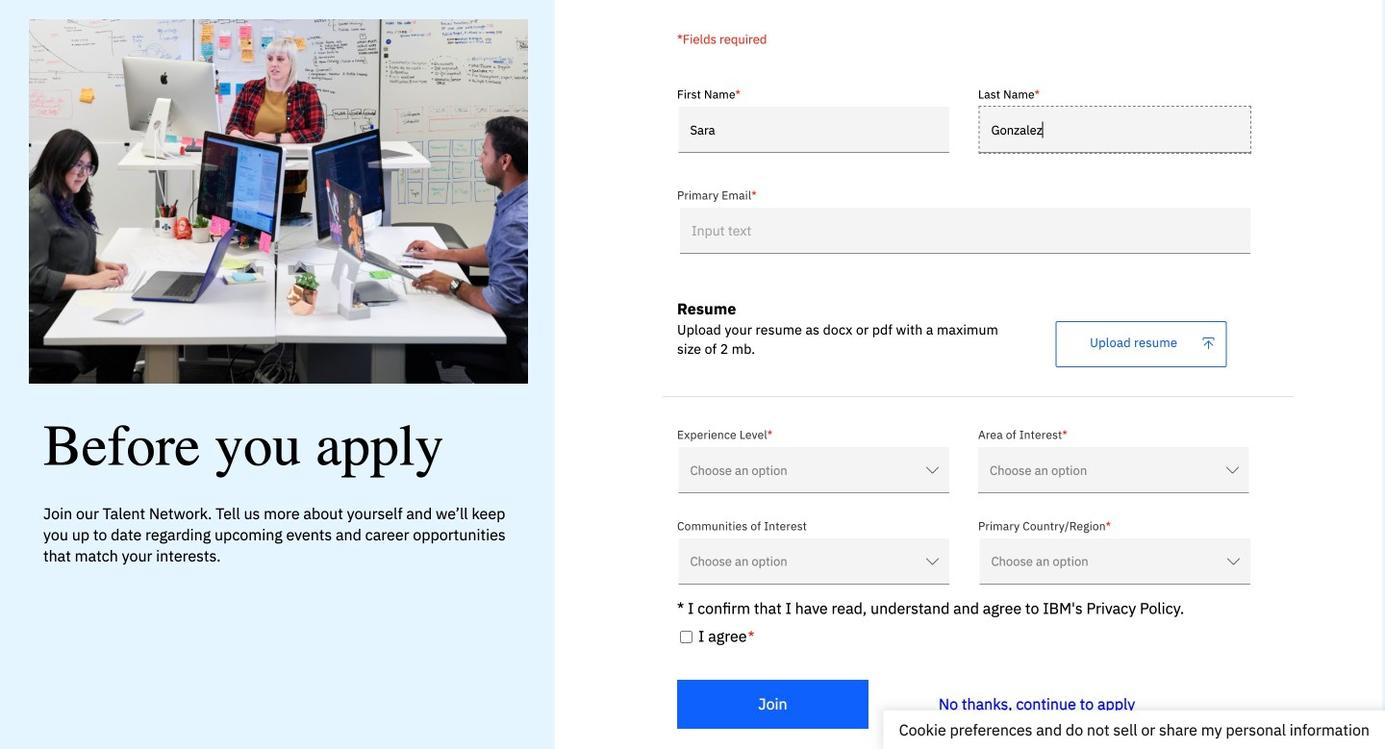 Task type: locate. For each thing, give the bounding box(es) containing it.
Input text text field
[[679, 107, 950, 153]]

Input text text field
[[980, 107, 1251, 153], [680, 208, 1251, 254]]

None checkbox
[[680, 631, 693, 644]]

0 vertical spatial input text text field
[[980, 107, 1251, 153]]



Task type: describe. For each thing, give the bounding box(es) containing it.
1 vertical spatial input text text field
[[680, 208, 1251, 254]]



